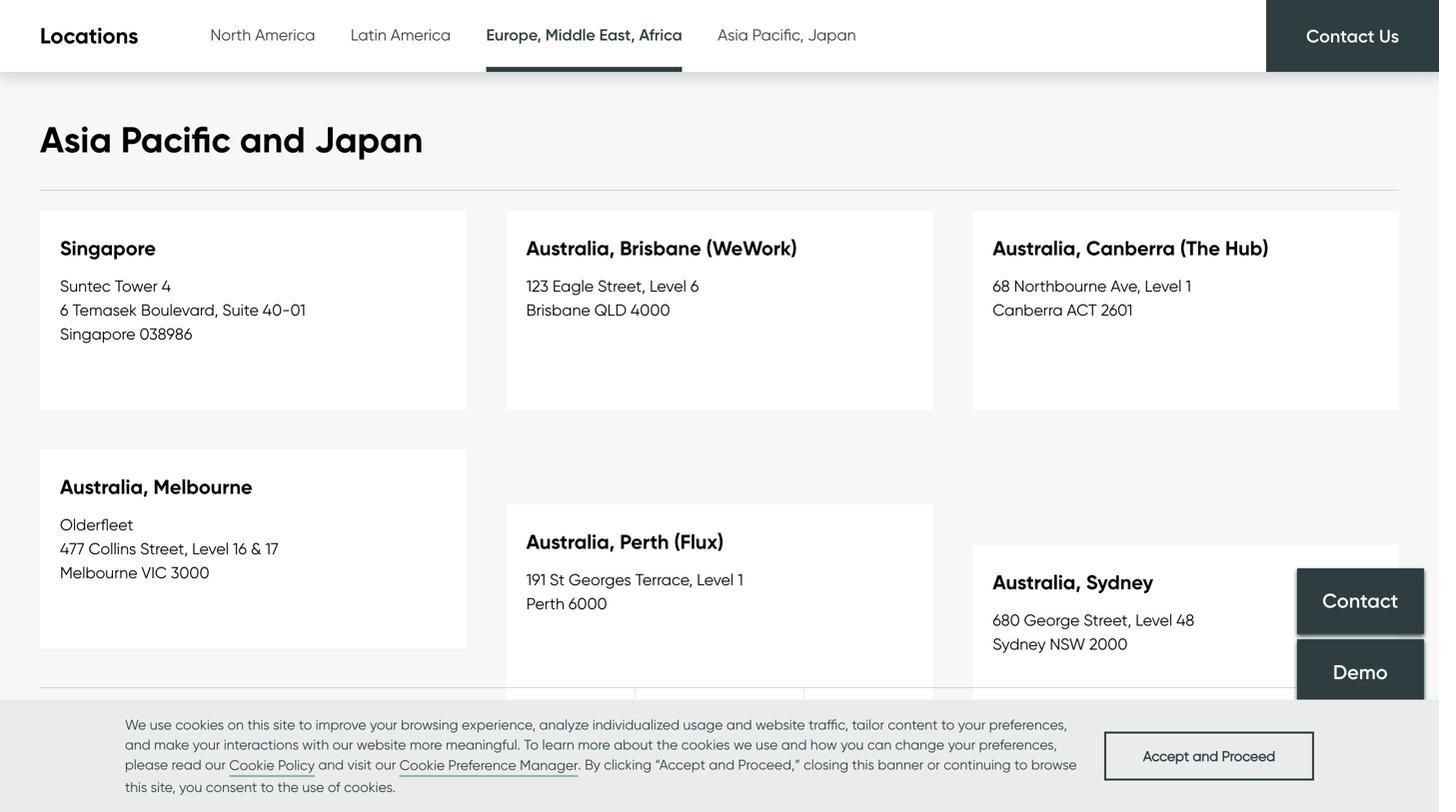 Task type: describe. For each thing, give the bounding box(es) containing it.
1 vertical spatial this
[[852, 757, 875, 774]]

0 horizontal spatial website
[[357, 737, 406, 754]]

and inside cookie policy and visit our cookie preference manager
[[318, 757, 344, 774]]

&
[[251, 539, 261, 559]]

can
[[868, 737, 892, 754]]

and left how
[[781, 737, 807, 754]]

2 horizontal spatial more
[[722, 702, 764, 724]]

northbourne
[[1014, 276, 1107, 296]]

north
[[210, 25, 251, 44]]

terrace,
[[635, 570, 693, 590]]

australia, perth (flux)
[[526, 530, 724, 555]]

australia, for australia, perth (flux)
[[526, 530, 615, 555]]

4000
[[631, 300, 670, 320]]

australia, for australia, brisbane (wework)
[[526, 236, 615, 261]]

level for 680 george street, level 48 sydney nsw 2000
[[1136, 611, 1173, 630]]

we use cookies on this site to improve your browsing experience, analyze individualized usage and website traffic, tailor content to your preferences, and make your interactions with our website more meaningful. to learn more about the cookies we use and how you can change your preferences, please read our
[[125, 717, 1068, 774]]

accept and proceed button
[[1105, 732, 1315, 781]]

manager
[[520, 757, 578, 774]]

tower
[[115, 276, 158, 296]]

qld
[[594, 300, 627, 320]]

with
[[302, 737, 329, 754]]

suntec tower 4 6 temasek boulevard, suite 40-01 singapore 038986
[[60, 276, 306, 344]]

680
[[993, 611, 1020, 630]]

asia for asia pacific, japan
[[718, 25, 749, 44]]

clicking
[[604, 757, 652, 774]]

cookie preference manager link
[[400, 756, 578, 778]]

europe, middle east, africa link
[[486, 0, 682, 75]]

2 cookie from the left
[[400, 757, 445, 774]]

make
[[154, 737, 189, 754]]

locations
[[40, 22, 138, 50]]

to left browse
[[1015, 757, 1028, 774]]

on
[[228, 717, 244, 734]]

and down we
[[125, 737, 151, 754]]

change
[[895, 737, 945, 754]]

01
[[290, 300, 306, 320]]

477
[[60, 539, 85, 559]]

latin america link
[[351, 0, 451, 70]]

1 horizontal spatial website
[[756, 717, 805, 734]]

learn
[[542, 737, 574, 754]]

street, inside olderfleet 477 collins street, level 16 & 17 melbourne vic 3000
[[140, 539, 188, 559]]

40-
[[263, 300, 290, 320]]

contact for contact
[[1323, 589, 1399, 613]]

asia pacific and japan
[[40, 117, 423, 162]]

level inside 191 st georges terrace, level 1 perth 6000
[[697, 570, 734, 590]]

analyze
[[539, 717, 589, 734]]

melbourne inside olderfleet 477 collins street, level 16 & 17 melbourne vic 3000
[[60, 563, 137, 583]]

use inside . by clicking "accept and proceed," closing this banner or continuing to browse this site, you consent to the use of cookies.
[[302, 779, 324, 796]]

0 horizontal spatial cookies
[[175, 717, 224, 734]]

1 horizontal spatial more
[[578, 737, 610, 754]]

load more link
[[635, 689, 804, 739]]

improve
[[316, 717, 366, 734]]

load
[[676, 702, 718, 724]]

6 inside 123 eagle street, level 6 brisbane qld 4000
[[691, 276, 699, 296]]

north america
[[210, 25, 315, 44]]

george
[[1024, 611, 1080, 630]]

191 st georges terrace, level 1 perth 6000
[[526, 570, 743, 614]]

policy
[[278, 757, 315, 774]]

please
[[125, 757, 168, 774]]

0 vertical spatial use
[[150, 717, 172, 734]]

cookies.
[[344, 779, 396, 796]]

0 vertical spatial japan
[[808, 25, 856, 44]]

contact for contact us
[[1307, 25, 1375, 47]]

load more
[[676, 702, 764, 724]]

act
[[1067, 300, 1097, 320]]

australia, melbourne
[[60, 475, 253, 500]]

038986
[[139, 324, 192, 344]]

nsw
[[1050, 635, 1086, 654]]

cookie policy and visit our cookie preference manager
[[229, 757, 578, 774]]

georges
[[569, 570, 631, 590]]

1 horizontal spatial sydney
[[1086, 570, 1154, 595]]

you inside . by clicking "accept and proceed," closing this banner or continuing to browse this site, you consent to the use of cookies.
[[179, 779, 202, 796]]

17
[[265, 539, 279, 559]]

1 horizontal spatial canberra
[[1086, 236, 1175, 261]]

of
[[328, 779, 341, 796]]

pacific
[[121, 117, 231, 162]]

16
[[233, 539, 247, 559]]

2 vertical spatial this
[[125, 779, 147, 796]]

suite
[[222, 300, 259, 320]]

asia pacific, japan
[[718, 25, 856, 44]]

191
[[526, 570, 546, 590]]

(flux)
[[674, 530, 724, 555]]

6 inside suntec tower 4 6 temasek boulevard, suite 40-01 singapore 038986
[[60, 300, 68, 320]]

interactions
[[224, 737, 299, 754]]

68 northbourne ave, level 1 canberra act 2601
[[993, 276, 1191, 320]]

680 george street, level 48 sydney nsw 2000
[[993, 611, 1195, 654]]

0 vertical spatial perth
[[620, 530, 669, 555]]

read
[[172, 757, 202, 774]]

brisbane inside 123 eagle street, level 6 brisbane qld 4000
[[526, 300, 591, 320]]

0 vertical spatial preferences,
[[989, 717, 1068, 734]]

cookie policy link
[[229, 756, 315, 778]]

and inside . by clicking "accept and proceed," closing this banner or continuing to browse this site, you consent to the use of cookies.
[[709, 757, 735, 774]]

africa
[[639, 25, 682, 44]]

preference
[[448, 757, 516, 774]]

(wework)
[[706, 236, 797, 261]]

australia, sydney
[[993, 570, 1154, 595]]

contact us
[[1307, 25, 1399, 47]]

america for latin america
[[391, 25, 451, 44]]

olderfleet 477 collins street, level 16 & 17 melbourne vic 3000
[[60, 515, 279, 583]]

singapore inside suntec tower 4 6 temasek boulevard, suite 40-01 singapore 038986
[[60, 324, 136, 344]]

olderfleet
[[60, 515, 133, 535]]

europe,
[[486, 25, 542, 44]]



Task type: vqa. For each thing, say whether or not it's contained in the screenshot.
business
no



Task type: locate. For each thing, give the bounding box(es) containing it.
level right ave,
[[1145, 276, 1182, 296]]

about
[[614, 737, 653, 754]]

1 vertical spatial you
[[179, 779, 202, 796]]

1 america from the left
[[255, 25, 315, 44]]

america right latin
[[391, 25, 451, 44]]

1 vertical spatial brisbane
[[526, 300, 591, 320]]

you
[[841, 737, 864, 754], [179, 779, 202, 796]]

sydney down 680
[[993, 635, 1046, 654]]

singapore up suntec in the top left of the page
[[60, 236, 156, 261]]

australia, up st
[[526, 530, 615, 555]]

6 down australia, brisbane (wework)
[[691, 276, 699, 296]]

level left 48
[[1136, 611, 1173, 630]]

1 horizontal spatial asia
[[718, 25, 749, 44]]

to right site on the left bottom of page
[[299, 717, 312, 734]]

1 vertical spatial japan
[[315, 117, 423, 162]]

us
[[1380, 25, 1399, 47]]

1 horizontal spatial our
[[333, 737, 353, 754]]

4
[[162, 276, 171, 296]]

and inside accept and proceed button
[[1193, 748, 1219, 765]]

more up by
[[578, 737, 610, 754]]

demo
[[1334, 660, 1388, 685]]

level inside 680 george street, level 48 sydney nsw 2000
[[1136, 611, 1173, 630]]

usage
[[683, 717, 723, 734]]

east,
[[599, 25, 635, 44]]

proceed
[[1222, 748, 1276, 765]]

boulevard,
[[141, 300, 218, 320]]

2 horizontal spatial this
[[852, 757, 875, 774]]

canberra up ave,
[[1086, 236, 1175, 261]]

0 horizontal spatial melbourne
[[60, 563, 137, 583]]

street, inside 680 george street, level 48 sydney nsw 2000
[[1084, 611, 1132, 630]]

website up visit
[[357, 737, 406, 754]]

1 vertical spatial asia
[[40, 117, 112, 162]]

6
[[691, 276, 699, 296], [60, 300, 68, 320]]

cookies down usage
[[682, 737, 730, 754]]

japan
[[808, 25, 856, 44], [315, 117, 423, 162]]

1 horizontal spatial use
[[302, 779, 324, 796]]

(the
[[1180, 236, 1221, 261]]

1 vertical spatial website
[[357, 737, 406, 754]]

0 vertical spatial cookies
[[175, 717, 224, 734]]

123 eagle street, level 6 brisbane qld 4000
[[526, 276, 699, 320]]

1 horizontal spatial brisbane
[[620, 236, 701, 261]]

asia left pacific
[[40, 117, 112, 162]]

north america link
[[210, 0, 315, 70]]

1 horizontal spatial the
[[657, 737, 678, 754]]

1 vertical spatial melbourne
[[60, 563, 137, 583]]

1 horizontal spatial cookie
[[400, 757, 445, 774]]

how
[[811, 737, 837, 754]]

0 vertical spatial canberra
[[1086, 236, 1175, 261]]

sydney
[[1086, 570, 1154, 595], [993, 635, 1046, 654]]

consent
[[206, 779, 257, 796]]

level down (flux)
[[697, 570, 734, 590]]

0 vertical spatial 6
[[691, 276, 699, 296]]

canberra down the 68 at the right of the page
[[993, 300, 1063, 320]]

individualized
[[593, 717, 680, 734]]

latin america
[[351, 25, 451, 44]]

traffic,
[[809, 717, 849, 734]]

preferences,
[[989, 717, 1068, 734], [979, 737, 1057, 754]]

sydney up 680 george street, level 48 sydney nsw 2000
[[1086, 570, 1154, 595]]

browsing
[[401, 717, 458, 734]]

brisbane up 4000
[[620, 236, 701, 261]]

1 horizontal spatial you
[[841, 737, 864, 754]]

perth inside 191 st georges terrace, level 1 perth 6000
[[526, 594, 565, 614]]

2 horizontal spatial use
[[756, 737, 778, 754]]

the down policy
[[277, 779, 299, 796]]

48
[[1177, 611, 1195, 630]]

0 vertical spatial contact
[[1307, 25, 1375, 47]]

1 vertical spatial perth
[[526, 594, 565, 614]]

website up the proceed,"
[[756, 717, 805, 734]]

this inside we use cookies on this site to improve your browsing experience, analyze individualized usage and website traffic, tailor content to your preferences, and make your interactions with our website more meaningful. to learn more about the cookies we use and how you can change your preferences, please read our
[[247, 717, 270, 734]]

contact us link
[[1267, 0, 1439, 72]]

and right pacific
[[240, 117, 306, 162]]

0 horizontal spatial america
[[255, 25, 315, 44]]

canberra inside 68 northbourne ave, level 1 canberra act 2601
[[993, 300, 1063, 320]]

2 singapore from the top
[[60, 324, 136, 344]]

and down the we
[[709, 757, 735, 774]]

we
[[734, 737, 752, 754]]

0 horizontal spatial more
[[410, 737, 442, 754]]

and up of
[[318, 757, 344, 774]]

site
[[273, 717, 295, 734]]

street, up qld
[[598, 276, 646, 296]]

0 horizontal spatial asia
[[40, 117, 112, 162]]

level up 4000
[[650, 276, 687, 296]]

perth up terrace,
[[620, 530, 669, 555]]

contact
[[1307, 25, 1375, 47], [1323, 589, 1399, 613]]

1 horizontal spatial perth
[[620, 530, 669, 555]]

0 vertical spatial the
[[657, 737, 678, 754]]

1 vertical spatial 1
[[738, 570, 743, 590]]

more up the we
[[722, 702, 764, 724]]

0 vertical spatial sydney
[[1086, 570, 1154, 595]]

australia, up olderfleet
[[60, 475, 148, 500]]

2 vertical spatial use
[[302, 779, 324, 796]]

2 vertical spatial street,
[[1084, 611, 1132, 630]]

0 horizontal spatial our
[[205, 757, 226, 774]]

you inside we use cookies on this site to improve your browsing experience, analyze individualized usage and website traffic, tailor content to your preferences, and make your interactions with our website more meaningful. to learn more about the cookies we use and how you can change your preferences, please read our
[[841, 737, 864, 754]]

1 horizontal spatial this
[[247, 717, 270, 734]]

more down browsing
[[410, 737, 442, 754]]

level inside olderfleet 477 collins street, level 16 & 17 melbourne vic 3000
[[192, 539, 229, 559]]

0 horizontal spatial 1
[[738, 570, 743, 590]]

banner
[[878, 757, 924, 774]]

and right accept
[[1193, 748, 1219, 765]]

1 cookie from the left
[[229, 757, 275, 774]]

1 vertical spatial singapore
[[60, 324, 136, 344]]

0 horizontal spatial sydney
[[993, 635, 1046, 654]]

asia pacific, japan link
[[718, 0, 856, 70]]

1 down (the
[[1186, 276, 1191, 296]]

cookie down browsing
[[400, 757, 445, 774]]

this down the "please"
[[125, 779, 147, 796]]

1 singapore from the top
[[60, 236, 156, 261]]

0 horizontal spatial perth
[[526, 594, 565, 614]]

2 america from the left
[[391, 25, 451, 44]]

the up "accept at bottom
[[657, 737, 678, 754]]

0 vertical spatial 1
[[1186, 276, 1191, 296]]

0 vertical spatial brisbane
[[620, 236, 701, 261]]

0 vertical spatial you
[[841, 737, 864, 754]]

temasek
[[72, 300, 137, 320]]

melbourne up olderfleet 477 collins street, level 16 & 17 melbourne vic 3000
[[153, 475, 253, 500]]

our right visit
[[375, 757, 396, 774]]

1 right terrace,
[[738, 570, 743, 590]]

demo link
[[1298, 640, 1424, 706]]

1 vertical spatial the
[[277, 779, 299, 796]]

perth
[[620, 530, 669, 555], [526, 594, 565, 614]]

accept
[[1143, 748, 1190, 765]]

asia for asia pacific and japan
[[40, 117, 112, 162]]

pacific,
[[753, 25, 804, 44]]

brisbane down eagle at the left of the page
[[526, 300, 591, 320]]

street, up the vic
[[140, 539, 188, 559]]

latin
[[351, 25, 387, 44]]

to down the 'cookie policy' link
[[261, 779, 274, 796]]

123
[[526, 276, 549, 296]]

1 inside 191 st georges terrace, level 1 perth 6000
[[738, 570, 743, 590]]

2000
[[1090, 635, 1128, 654]]

1 inside 68 northbourne ave, level 1 canberra act 2601
[[1186, 276, 1191, 296]]

contact up the demo
[[1323, 589, 1399, 613]]

0 horizontal spatial use
[[150, 717, 172, 734]]

1 vertical spatial sydney
[[993, 635, 1046, 654]]

to up change
[[942, 717, 955, 734]]

0 vertical spatial this
[[247, 717, 270, 734]]

the inside . by clicking "accept and proceed," closing this banner or continuing to browse this site, you consent to the use of cookies.
[[277, 779, 299, 796]]

1 horizontal spatial 1
[[1186, 276, 1191, 296]]

3000
[[171, 563, 210, 583]]

0 vertical spatial website
[[756, 717, 805, 734]]

0 horizontal spatial cookie
[[229, 757, 275, 774]]

0 horizontal spatial you
[[179, 779, 202, 796]]

america for north america
[[255, 25, 315, 44]]

1 vertical spatial street,
[[140, 539, 188, 559]]

singapore
[[60, 236, 156, 261], [60, 324, 136, 344]]

our down improve
[[333, 737, 353, 754]]

our inside cookie policy and visit our cookie preference manager
[[375, 757, 396, 774]]

cookie down interactions at bottom left
[[229, 757, 275, 774]]

0 vertical spatial street,
[[598, 276, 646, 296]]

contact left us
[[1307, 25, 1375, 47]]

68
[[993, 276, 1010, 296]]

australia, for australia, canberra (the hub)
[[993, 236, 1081, 261]]

australia, up eagle at the left of the page
[[526, 236, 615, 261]]

asia
[[718, 25, 749, 44], [40, 117, 112, 162]]

the
[[657, 737, 678, 754], [277, 779, 299, 796]]

your
[[370, 717, 398, 734], [958, 717, 986, 734], [193, 737, 220, 754], [948, 737, 976, 754]]

0 horizontal spatial 6
[[60, 300, 68, 320]]

america right north
[[255, 25, 315, 44]]

accept and proceed
[[1143, 748, 1276, 765]]

proceed,"
[[738, 757, 800, 774]]

1 horizontal spatial melbourne
[[153, 475, 253, 500]]

use up the proceed,"
[[756, 737, 778, 754]]

tailor
[[852, 717, 885, 734]]

0 horizontal spatial the
[[277, 779, 299, 796]]

st
[[550, 570, 565, 590]]

go to servicenow account image
[[1384, 27, 1409, 52]]

level inside 123 eagle street, level 6 brisbane qld 4000
[[650, 276, 687, 296]]

melbourne down collins
[[60, 563, 137, 583]]

cookies up "make"
[[175, 717, 224, 734]]

australia, canberra (the hub)
[[993, 236, 1269, 261]]

1 horizontal spatial america
[[391, 25, 451, 44]]

level for 68 northbourne ave, level 1 canberra act 2601
[[1145, 276, 1182, 296]]

2601
[[1101, 300, 1133, 320]]

0 vertical spatial singapore
[[60, 236, 156, 261]]

the inside we use cookies on this site to improve your browsing experience, analyze individualized usage and website traffic, tailor content to your preferences, and make your interactions with our website more meaningful. to learn more about the cookies we use and how you can change your preferences, please read our
[[657, 737, 678, 754]]

0 horizontal spatial canberra
[[993, 300, 1063, 320]]

this down can
[[852, 757, 875, 774]]

asia left pacific,
[[718, 25, 749, 44]]

2 horizontal spatial street,
[[1084, 611, 1132, 630]]

you down tailor on the bottom of page
[[841, 737, 864, 754]]

use left of
[[302, 779, 324, 796]]

australia, for australia, sydney
[[993, 570, 1081, 595]]

australia, for australia, melbourne
[[60, 475, 148, 500]]

use up "make"
[[150, 717, 172, 734]]

we
[[125, 717, 146, 734]]

collins
[[89, 539, 136, 559]]

1 horizontal spatial 6
[[691, 276, 699, 296]]

1 vertical spatial use
[[756, 737, 778, 754]]

ave,
[[1111, 276, 1141, 296]]

level inside 68 northbourne ave, level 1 canberra act 2601
[[1145, 276, 1182, 296]]

eagle
[[553, 276, 594, 296]]

this
[[247, 717, 270, 734], [852, 757, 875, 774], [125, 779, 147, 796]]

street, for brisbane
[[598, 276, 646, 296]]

australia, up 'george'
[[993, 570, 1081, 595]]

0 horizontal spatial this
[[125, 779, 147, 796]]

australia, up "northbourne"
[[993, 236, 1081, 261]]

0 vertical spatial asia
[[718, 25, 749, 44]]

1 vertical spatial cookies
[[682, 737, 730, 754]]

continuing
[[944, 757, 1011, 774]]

or
[[927, 757, 940, 774]]

. by clicking "accept and proceed," closing this banner or continuing to browse this site, you consent to the use of cookies.
[[125, 757, 1077, 796]]

street, for sydney
[[1084, 611, 1132, 630]]

1 vertical spatial contact
[[1323, 589, 1399, 613]]

america
[[255, 25, 315, 44], [391, 25, 451, 44]]

visit
[[347, 757, 372, 774]]

0 horizontal spatial street,
[[140, 539, 188, 559]]

this up interactions at bottom left
[[247, 717, 270, 734]]

1 horizontal spatial street,
[[598, 276, 646, 296]]

6 down suntec in the top left of the page
[[60, 300, 68, 320]]

singapore down temasek
[[60, 324, 136, 344]]

level left 16
[[192, 539, 229, 559]]

street, up 2000
[[1084, 611, 1132, 630]]

melbourne
[[153, 475, 253, 500], [60, 563, 137, 583]]

australia,
[[526, 236, 615, 261], [993, 236, 1081, 261], [60, 475, 148, 500], [526, 530, 615, 555], [993, 570, 1081, 595]]

site,
[[151, 779, 176, 796]]

hub)
[[1226, 236, 1269, 261]]

1 horizontal spatial japan
[[808, 25, 856, 44]]

0 horizontal spatial brisbane
[[526, 300, 591, 320]]

level for 123 eagle street, level 6 brisbane qld 4000
[[650, 276, 687, 296]]

suntec
[[60, 276, 111, 296]]

and up the we
[[727, 717, 752, 734]]

browse
[[1031, 757, 1077, 774]]

street, inside 123 eagle street, level 6 brisbane qld 4000
[[598, 276, 646, 296]]

0 horizontal spatial japan
[[315, 117, 423, 162]]

closing
[[804, 757, 849, 774]]

you down read at bottom
[[179, 779, 202, 796]]

1 vertical spatial preferences,
[[979, 737, 1057, 754]]

middle
[[546, 25, 595, 44]]

1 horizontal spatial cookies
[[682, 737, 730, 754]]

perth down 191
[[526, 594, 565, 614]]

1 vertical spatial 6
[[60, 300, 68, 320]]

our up "consent"
[[205, 757, 226, 774]]

0 vertical spatial melbourne
[[153, 475, 253, 500]]

2 horizontal spatial our
[[375, 757, 396, 774]]

sydney inside 680 george street, level 48 sydney nsw 2000
[[993, 635, 1046, 654]]

1 vertical spatial canberra
[[993, 300, 1063, 320]]



